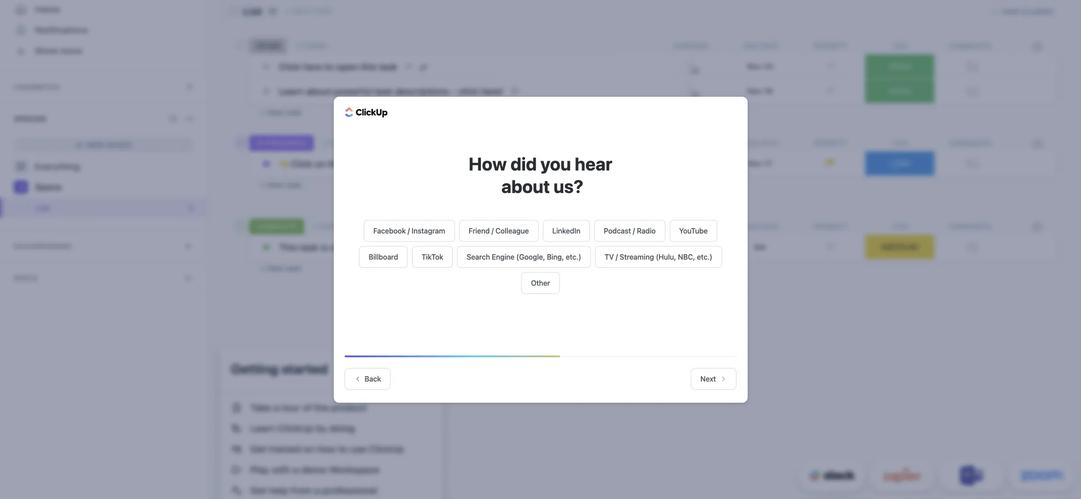Task type: describe. For each thing, give the bounding box(es) containing it.
friend
[[469, 227, 490, 235]]

billboard
[[369, 253, 398, 261]]

how did you hear about us?
[[469, 153, 612, 196]]

about
[[502, 175, 550, 196]]

linkedin
[[552, 227, 581, 235]]

tv / streaming (hulu, nbc, etc.) button
[[595, 246, 722, 268]]

instagram
[[412, 227, 445, 235]]

tv
[[605, 253, 614, 261]]

next button
[[691, 368, 736, 389]]

/ for friend
[[492, 227, 494, 235]]

billboard button
[[359, 246, 408, 268]]

bing,
[[547, 253, 564, 261]]

streaming
[[620, 253, 654, 261]]

did
[[511, 153, 537, 174]]

radio
[[637, 227, 656, 235]]

you
[[541, 153, 571, 174]]

next
[[701, 375, 716, 383]]

/ for tv
[[616, 253, 618, 261]]

facebook / instagram button
[[364, 220, 455, 241]]

(google,
[[516, 253, 545, 261]]

back
[[365, 375, 381, 383]]

youtube
[[679, 227, 708, 235]]

/ for podcast
[[633, 227, 635, 235]]

nbc,
[[678, 253, 695, 261]]

podcast
[[604, 227, 631, 235]]

how
[[469, 153, 507, 174]]

(hulu,
[[656, 253, 676, 261]]

etc.) inside button
[[697, 253, 713, 261]]

/ for facebook
[[408, 227, 410, 235]]



Task type: vqa. For each thing, say whether or not it's contained in the screenshot.
TV / Streaming (Hulu, NBC, etc.) button
yes



Task type: locate. For each thing, give the bounding box(es) containing it.
hear
[[575, 153, 612, 174]]

1 horizontal spatial etc.)
[[697, 253, 713, 261]]

0 horizontal spatial etc.)
[[566, 253, 581, 261]]

back button
[[344, 368, 391, 389]]

linkedin button
[[543, 220, 590, 241]]

etc.)
[[566, 253, 581, 261], [697, 253, 713, 261]]

tv / streaming (hulu, nbc, etc.)
[[605, 253, 713, 261]]

/ left radio
[[633, 227, 635, 235]]

search engine (google, bing, etc.)
[[467, 253, 581, 261]]

etc.) inside button
[[566, 253, 581, 261]]

search engine (google, bing, etc.) button
[[457, 246, 591, 268]]

podcast / radio button
[[595, 220, 665, 241]]

/ right "tv" at the right bottom of page
[[616, 253, 618, 261]]

facebook
[[373, 227, 406, 235]]

2 etc.) from the left
[[697, 253, 713, 261]]

friend / colleague button
[[459, 220, 538, 241]]

clickup logo image
[[345, 107, 388, 117]]

friend / colleague
[[469, 227, 529, 235]]

facebook / instagram
[[373, 227, 445, 235]]

podcast / radio
[[604, 227, 656, 235]]

colleague
[[496, 227, 529, 235]]

tiktok button
[[412, 246, 453, 268]]

tiktok
[[422, 253, 443, 261]]

search
[[467, 253, 490, 261]]

/
[[408, 227, 410, 235], [492, 227, 494, 235], [633, 227, 635, 235], [616, 253, 618, 261]]

other button
[[522, 272, 560, 294]]

engine
[[492, 253, 515, 261]]

/ inside button
[[492, 227, 494, 235]]

youtube button
[[670, 220, 717, 241]]

/ right facebook
[[408, 227, 410, 235]]

1 etc.) from the left
[[566, 253, 581, 261]]

etc.) right nbc,
[[697, 253, 713, 261]]

us?
[[554, 175, 583, 196]]

/ right friend
[[492, 227, 494, 235]]

other
[[531, 279, 550, 287]]

etc.) right bing,
[[566, 253, 581, 261]]



